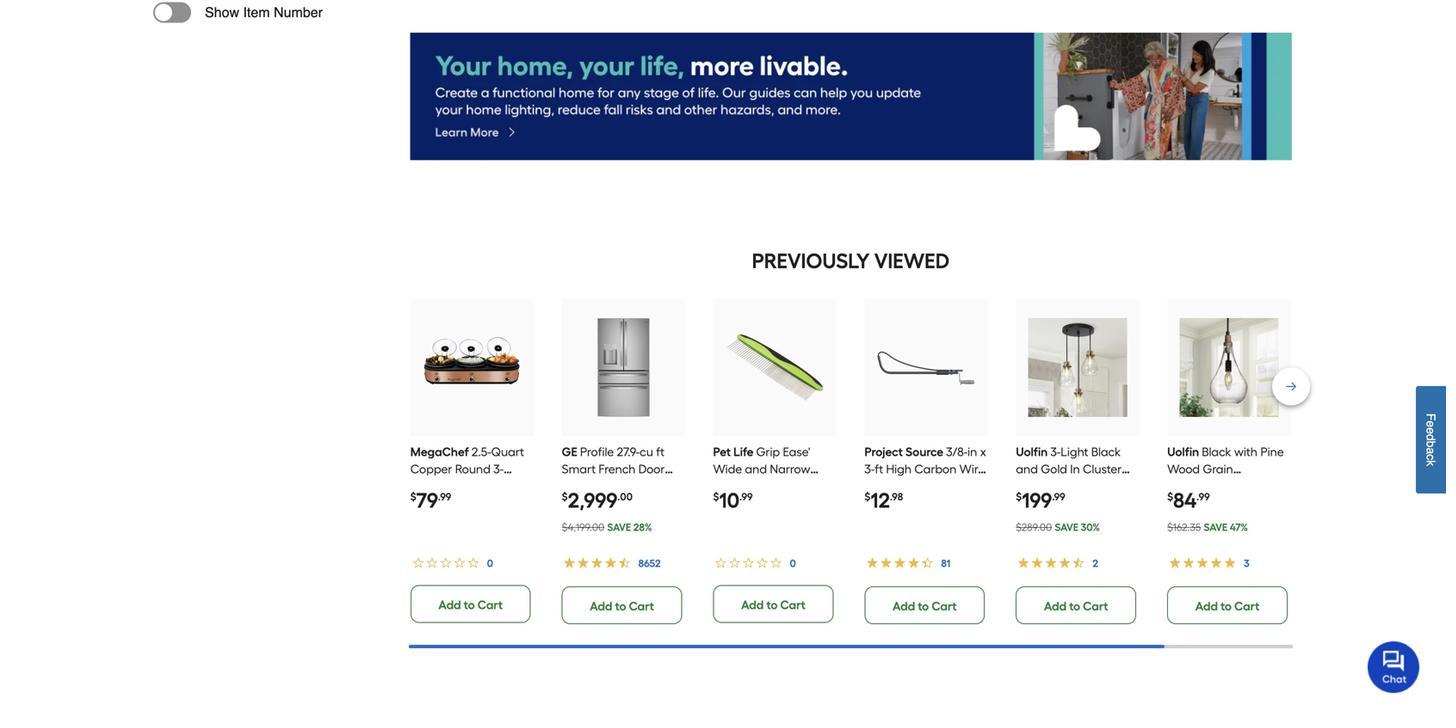 Task type: locate. For each thing, give the bounding box(es) containing it.
add inside 2,999 list item
[[590, 600, 613, 614]]

uolfin
[[1016, 445, 1048, 460], [1168, 445, 1199, 460]]

cart inside 10 'list item'
[[780, 598, 806, 613]]

3- up hand
[[865, 462, 875, 477]]

project
[[865, 445, 903, 460]]

1 save from the left
[[607, 522, 631, 534]]

$ for 199
[[1016, 491, 1022, 504]]

life
[[734, 445, 754, 460]]

$
[[411, 491, 417, 504], [562, 491, 568, 504], [713, 491, 719, 504], [865, 491, 871, 504], [1016, 491, 1022, 504], [1168, 491, 1174, 504]]

add for 2,999 list item
[[590, 600, 613, 614]]

2 uolfin from the left
[[1168, 445, 1199, 460]]

0 horizontal spatial uolfin
[[1016, 445, 1048, 460]]

cart inside the 12 list item
[[932, 600, 957, 614]]

$ left .98
[[865, 491, 871, 504]]

save
[[607, 522, 631, 534], [1055, 522, 1079, 534], [1204, 522, 1228, 534]]

show item number element
[[153, 2, 323, 23]]

3/8-
[[946, 445, 968, 460]]

save for 2,999
[[607, 522, 631, 534]]

to inside 199 list item
[[1069, 600, 1081, 614]]

$ up $4,199.00
[[562, 491, 568, 504]]

add inside 84 list item
[[1196, 600, 1218, 614]]

add to cart inside 199 list item
[[1044, 600, 1108, 614]]

e up b
[[1424, 428, 1438, 435]]

add for 199 list item
[[1044, 600, 1067, 614]]

viewed
[[875, 249, 950, 274]]

show
[[205, 4, 239, 20]]

cart
[[478, 598, 503, 613], [780, 598, 806, 613], [629, 600, 654, 614], [932, 600, 957, 614], [1083, 600, 1108, 614], [1235, 600, 1260, 614]]

add inside 10 'list item'
[[741, 598, 764, 613]]

0 horizontal spatial save
[[607, 522, 631, 534]]

pet life
[[713, 445, 754, 460]]

$ inside $ 12 .98
[[865, 491, 871, 504]]

1 horizontal spatial uolfin
[[1168, 445, 1199, 460]]

2 3- from the left
[[865, 462, 875, 477]]

2 horizontal spatial save
[[1204, 522, 1228, 534]]

79
[[417, 488, 438, 513]]

add to cart link
[[411, 586, 531, 624], [713, 586, 834, 624], [562, 587, 682, 625], [865, 587, 985, 625], [1016, 587, 1137, 625], [1168, 587, 1288, 625]]

$ 79 .99
[[411, 488, 451, 513]]

1 e from the top
[[1424, 421, 1438, 428]]

save left 30%
[[1055, 522, 1079, 534]]

to inside 2,999 list item
[[615, 600, 626, 614]]

add to cart link for the 12 list item
[[865, 587, 985, 625]]

.99 for 79
[[438, 491, 451, 504]]

3- up cooker
[[494, 462, 504, 477]]

add to cart link inside 79 list item
[[411, 586, 531, 624]]

.99
[[438, 491, 451, 504], [740, 491, 753, 504], [1052, 491, 1066, 504], [1197, 491, 1210, 504]]

$ inside "$ 79 .99"
[[411, 491, 417, 504]]

chat invite button image
[[1368, 641, 1421, 694]]

$ up $162.35
[[1168, 491, 1174, 504]]

.99 up $289.00 save 30%
[[1052, 491, 1066, 504]]

add inside the 12 list item
[[893, 600, 915, 614]]

f
[[1424, 414, 1438, 421]]

create a functional home with guides on updating home lighting, preventing falls and more. image
[[410, 33, 1292, 161]]

add to cart link inside the 12 list item
[[865, 587, 985, 625]]

uolfin up 84
[[1168, 445, 1199, 460]]

uolfin for 199
[[1016, 445, 1048, 460]]

save inside 84 list item
[[1204, 522, 1228, 534]]

$289.00 save 30%
[[1016, 522, 1100, 534]]

30%
[[1081, 522, 1100, 534]]

6 $ from the left
[[1168, 491, 1174, 504]]

.00
[[618, 491, 633, 504]]

carbon
[[915, 462, 957, 477]]

previously
[[752, 249, 870, 274]]

add to cart for add to cart link inside the 84 list item
[[1196, 600, 1260, 614]]

2 save from the left
[[1055, 522, 1079, 534]]

1 horizontal spatial 3-
[[865, 462, 875, 477]]

2 uolfin link from the left
[[1168, 445, 1290, 546]]

$ down pet
[[713, 491, 719, 504]]

.99 inside '$ 10 .99'
[[740, 491, 753, 504]]

$ up $289.00
[[1016, 491, 1022, 504]]

3 .99 from the left
[[1052, 491, 1066, 504]]

0 horizontal spatial 3-
[[494, 462, 504, 477]]

uolfin right x at the right of the page
[[1016, 445, 1048, 460]]

cart inside 84 list item
[[1235, 600, 1260, 614]]

.99 down copper
[[438, 491, 451, 504]]

$4,199.00 save 28%
[[562, 522, 652, 534]]

cart for 84 list item
[[1235, 600, 1260, 614]]

pet life link
[[713, 445, 826, 580]]

f e e d b a c k
[[1424, 414, 1438, 467]]

3 $ from the left
[[713, 491, 719, 504]]

add to cart link inside 84 list item
[[1168, 587, 1288, 625]]

to inside 79 list item
[[464, 598, 475, 613]]

$162.35 save 47%
[[1168, 522, 1248, 534]]

to for 84 list item
[[1221, 600, 1232, 614]]

cart inside 79 list item
[[478, 598, 503, 613]]

save left "28%"
[[607, 522, 631, 534]]

2 e from the top
[[1424, 428, 1438, 435]]

$ 10 .99
[[713, 488, 753, 513]]

cart for 10 'list item'
[[780, 598, 806, 613]]

add inside 199 list item
[[1044, 600, 1067, 614]]

add
[[439, 598, 461, 613], [741, 598, 764, 613], [590, 600, 613, 614], [893, 600, 915, 614], [1044, 600, 1067, 614], [1196, 600, 1218, 614]]

in
[[968, 445, 977, 460]]

to for 2,999 list item
[[615, 600, 626, 614]]

cart inside 2,999 list item
[[629, 600, 654, 614]]

79 list item
[[411, 299, 534, 624]]

save inside 199 list item
[[1055, 522, 1079, 534]]

uolfin black with pine wood grain farmhouse seeded glass teardrop led mini hanging pendant light image
[[1180, 318, 1279, 417]]

1 .99 from the left
[[438, 491, 451, 504]]

$ for 10
[[713, 491, 719, 504]]

save left 47% at the bottom
[[1204, 522, 1228, 534]]

quart
[[491, 445, 524, 460]]

add to cart
[[439, 598, 503, 613], [741, 598, 806, 613], [590, 600, 654, 614], [893, 600, 957, 614], [1044, 600, 1108, 614], [1196, 600, 1260, 614]]

$ inside $ 199 .99
[[1016, 491, 1022, 504]]

project source 3/8-in x 3-ft high carbon wire hand auger for toilet image
[[877, 318, 976, 417]]

1 uolfin from the left
[[1016, 445, 1048, 460]]

$ inside $ 2,999 .00
[[562, 491, 568, 504]]

add to cart inside the 12 list item
[[893, 600, 957, 614]]

to
[[464, 598, 475, 613], [767, 598, 778, 613], [615, 600, 626, 614], [918, 600, 929, 614], [1069, 600, 1081, 614], [1221, 600, 1232, 614]]

5 $ from the left
[[1016, 491, 1022, 504]]

2.5-
[[472, 445, 491, 460]]

x
[[980, 445, 986, 460]]

cart for 199 list item
[[1083, 600, 1108, 614]]

12
[[871, 488, 890, 513]]

$ 2,999 .00
[[562, 488, 633, 513]]

.99 up $162.35 save 47%
[[1197, 491, 1210, 504]]

to inside 84 list item
[[1221, 600, 1232, 614]]

number
[[274, 4, 323, 20]]

0 horizontal spatial uolfin link
[[1016, 445, 1144, 563]]

save inside 2,999 list item
[[607, 522, 631, 534]]

1 $ from the left
[[411, 491, 417, 504]]

1 horizontal spatial uolfin link
[[1168, 445, 1290, 546]]

$ 84 .99
[[1168, 488, 1210, 513]]

.99 inside $ 84 .99
[[1197, 491, 1210, 504]]

to for 199 list item
[[1069, 600, 1081, 614]]

add to cart link for 2,999 list item
[[562, 587, 682, 625]]

ge profile 27.9-cu ft smart french door refrigerator with ice maker and door within door (fingerprint-resistant stainless steel) energy star image
[[574, 318, 673, 417]]

add to cart inside 10 'list item'
[[741, 598, 806, 613]]

.99 inside $ 199 .99
[[1052, 491, 1066, 504]]

.99 inside "$ 79 .99"
[[438, 491, 451, 504]]

add for the 12 list item
[[893, 600, 915, 614]]

2 $ from the left
[[562, 491, 568, 504]]

add to cart inside 84 list item
[[1196, 600, 1260, 614]]

e up d
[[1424, 421, 1438, 428]]

add for 79 list item
[[439, 598, 461, 613]]

10 list item
[[713, 299, 837, 624]]

3-
[[494, 462, 504, 477], [865, 462, 875, 477]]

84
[[1174, 488, 1197, 513]]

uolfin inside 84 list item
[[1168, 445, 1199, 460]]

add to cart link for 199 list item
[[1016, 587, 1137, 625]]

high
[[886, 462, 912, 477]]

1 uolfin link from the left
[[1016, 445, 1144, 563]]

uolfin link
[[1016, 445, 1144, 563], [1168, 445, 1290, 546]]

add to cart link for 10 'list item'
[[713, 586, 834, 624]]

$ inside $ 84 .99
[[1168, 491, 1174, 504]]

slow
[[447, 479, 473, 494]]

3- inside 3/8-in x 3-ft high carbon wire hand auger for toilet
[[865, 462, 875, 477]]

add inside 79 list item
[[439, 598, 461, 613]]

.99 down life
[[740, 491, 753, 504]]

previously viewed
[[752, 249, 950, 274]]

add to cart link inside 199 list item
[[1016, 587, 1137, 625]]

28%
[[633, 522, 652, 534]]

1 horizontal spatial save
[[1055, 522, 1079, 534]]

to inside 10 'list item'
[[767, 598, 778, 613]]

vessel
[[411, 479, 444, 494]]

add to cart inside 79 list item
[[439, 598, 503, 613]]

add to cart inside 2,999 list item
[[590, 600, 654, 614]]

to inside the 12 list item
[[918, 600, 929, 614]]

1 3- from the left
[[494, 462, 504, 477]]

3 save from the left
[[1204, 522, 1228, 534]]

uolfin inside 199 list item
[[1016, 445, 1048, 460]]

k
[[1424, 461, 1438, 467]]

add to cart link for 79 list item
[[411, 586, 531, 624]]

84 list item
[[1168, 299, 1291, 625]]

$ inside '$ 10 .99'
[[713, 491, 719, 504]]

source
[[906, 445, 944, 460]]

cart inside 199 list item
[[1083, 600, 1108, 614]]

e
[[1424, 421, 1438, 428], [1424, 428, 1438, 435]]

for
[[934, 479, 949, 494]]

$ down copper
[[411, 491, 417, 504]]

.98
[[890, 491, 903, 504]]

12 list item
[[865, 299, 989, 625]]

show item number
[[205, 4, 323, 20]]

4 .99 from the left
[[1197, 491, 1210, 504]]

to for the 12 list item
[[918, 600, 929, 614]]

add to cart for add to cart link in the the 12 list item
[[893, 600, 957, 614]]

4 $ from the left
[[865, 491, 871, 504]]

ft
[[875, 462, 883, 477]]

2 .99 from the left
[[740, 491, 753, 504]]



Task type: describe. For each thing, give the bounding box(es) containing it.
add to cart link for 84 list item
[[1168, 587, 1288, 625]]

$ 199 .99
[[1016, 488, 1066, 513]]

uolfin for 84
[[1168, 445, 1199, 460]]

pet
[[713, 445, 731, 460]]

2.5-quart copper round 3- vessel slow cooker
[[411, 445, 524, 494]]

add to cart for add to cart link associated with 2,999 list item
[[590, 600, 654, 614]]

pet life  grip ease' wide and narrow tooth grooming comb - green | removes mats, tangles, and knots | rubberized grips for precision control image
[[726, 318, 825, 417]]

copper
[[411, 462, 452, 477]]

a
[[1424, 448, 1438, 455]]

.99 for 84
[[1197, 491, 1210, 504]]

d
[[1424, 435, 1438, 441]]

megachef
[[411, 445, 469, 460]]

$4,199.00
[[562, 522, 605, 534]]

save for 84
[[1204, 522, 1228, 534]]

47%
[[1230, 522, 1248, 534]]

save for 199
[[1055, 522, 1079, 534]]

add to cart for add to cart link associated with 10 'list item'
[[741, 598, 806, 613]]

2,999 list item
[[562, 299, 686, 625]]

199 list item
[[1016, 299, 1144, 625]]

project source
[[865, 445, 944, 460]]

b
[[1424, 441, 1438, 448]]

wire
[[960, 462, 985, 477]]

cooker
[[475, 479, 515, 494]]

$ for 79
[[411, 491, 417, 504]]

add to cart for add to cart link within 199 list item
[[1044, 600, 1108, 614]]

f e e d b a c k button
[[1416, 387, 1446, 494]]

toilet
[[952, 479, 981, 494]]

$289.00
[[1016, 522, 1052, 534]]

to for 79 list item
[[464, 598, 475, 613]]

add to cart for add to cart link inside the 79 list item
[[439, 598, 503, 613]]

ge link
[[562, 445, 675, 580]]

$ for 84
[[1168, 491, 1174, 504]]

2,999
[[568, 488, 618, 513]]

to for 10 'list item'
[[767, 598, 778, 613]]

add for 10 'list item'
[[741, 598, 764, 613]]

uolfin link for 84
[[1168, 445, 1290, 546]]

$ 12 .98
[[865, 488, 903, 513]]

uolfin 3-light black and gold in cluster bell jar glass modern/contemporary clear glass linear led hanging pendant light image
[[1029, 318, 1128, 417]]

3/8-in x 3-ft high carbon wire hand auger for toilet
[[865, 445, 986, 494]]

previously viewed heading
[[409, 244, 1293, 278]]

round
[[455, 462, 491, 477]]

$ for 2,999
[[562, 491, 568, 504]]

.99 for 10
[[740, 491, 753, 504]]

cart for 2,999 list item
[[629, 600, 654, 614]]

item
[[243, 4, 270, 20]]

$ for 12
[[865, 491, 871, 504]]

3- inside the 2.5-quart copper round 3- vessel slow cooker
[[494, 462, 504, 477]]

uolfin link for 199
[[1016, 445, 1144, 563]]

$162.35
[[1168, 522, 1201, 534]]

ge
[[562, 445, 578, 460]]

auger
[[898, 479, 931, 494]]

cart for 79 list item
[[478, 598, 503, 613]]

.99 for 199
[[1052, 491, 1066, 504]]

hand
[[865, 479, 895, 494]]

199
[[1022, 488, 1052, 513]]

cart for the 12 list item
[[932, 600, 957, 614]]

add for 84 list item
[[1196, 600, 1218, 614]]

c
[[1424, 455, 1438, 461]]

megachef 2.5-quart copper round 3-vessel slow cooker image
[[423, 318, 522, 417]]

10
[[719, 488, 740, 513]]



Task type: vqa. For each thing, say whether or not it's contained in the screenshot.
$ within $ 84 .99
yes



